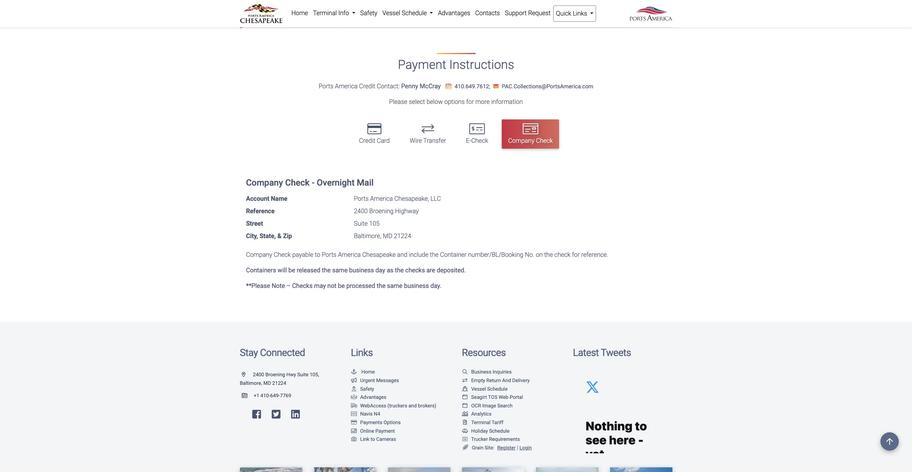 Task type: locate. For each thing, give the bounding box(es) containing it.
1 horizontal spatial advantages
[[438, 9, 470, 17]]

0 horizontal spatial vessel schedule link
[[380, 5, 436, 21]]

support request
[[505, 9, 551, 17]]

options
[[444, 98, 465, 105]]

seagirt up company
[[599, 0, 619, 4]]

1 vertical spatial suite
[[297, 372, 308, 378]]

1 vertical spatial credit
[[359, 137, 375, 145]]

exchange image
[[462, 379, 468, 384]]

0 horizontal spatial terminal
[[313, 9, 337, 17]]

2 vertical spatial schedule
[[489, 428, 509, 434]]

empty return and delivery link
[[462, 378, 530, 384]]

bells image
[[462, 429, 468, 434]]

0 horizontal spatial 2400
[[253, 372, 264, 378]]

pac.collections@portsamerica.com link
[[492, 83, 593, 90]]

0 horizontal spatial 21224
[[272, 381, 286, 386]]

0 horizontal spatial home link
[[289, 5, 311, 21]]

home up "urgent"
[[361, 369, 375, 375]]

links up anchor image
[[351, 347, 373, 359]]

vessel schedule down effective
[[382, 9, 428, 17]]

1 vertical spatial terminal
[[471, 420, 491, 426]]

n4
[[374, 412, 380, 417]]

2 credit from the top
[[359, 137, 375, 145]]

0 vertical spatial vessel schedule
[[382, 9, 428, 17]]

and left include
[[397, 251, 407, 259]]

account
[[246, 195, 269, 202]]

link to cameras link
[[351, 437, 396, 443]]

will up note
[[278, 267, 287, 274]]

the down via
[[444, 16, 452, 23]]

accepted
[[325, 16, 350, 23]]

0 vertical spatial payment
[[398, 57, 446, 72]]

0 horizontal spatial phone office image
[[242, 394, 254, 399]]

safety right other
[[360, 9, 377, 17]]

to right payable
[[315, 251, 320, 259]]

empty
[[471, 378, 485, 384]]

1 horizontal spatial terminal
[[471, 420, 491, 426]]

by left mail.
[[636, 6, 643, 14]]

business down checks on the left bottom of page
[[404, 282, 429, 290]]

select
[[409, 98, 425, 105]]

+1 410-649-7769
[[254, 393, 291, 399]]

2400 inside 2400 broening hwy suite 105, baltimore, md 21224
[[253, 372, 264, 378]]

please
[[389, 98, 407, 105]]

terminal inside terminal info link
[[313, 9, 337, 17]]

broening inside 2400 broening hwy suite 105, baltimore, md 21224
[[265, 372, 285, 378]]

navis n4 link
[[351, 412, 380, 417]]

same down as
[[387, 282, 402, 290]]

deposited.
[[437, 267, 466, 274]]

business
[[471, 369, 491, 375]]

facebook square image
[[252, 410, 261, 420]]

advantages down 16th
[[438, 9, 470, 17]]

home link up "urgent"
[[351, 369, 375, 375]]

1 vertical spatial schedule
[[487, 386, 508, 392]]

1 horizontal spatial home link
[[351, 369, 375, 375]]

browser image up analytics image
[[462, 404, 468, 409]]

link to cameras
[[360, 437, 396, 443]]

ports inside effective september 16th 2019, all payments for containers processed through seagirt marine terminal, including demurrage, exams, and other related fees must be submitted via credit card (preferred), echeck, ach/wire transfer, or company check by mail. guarantees will no longer be accepted by ports america chesapeake for the above mentioned fees.
[[359, 16, 374, 23]]

2 vertical spatial and
[[408, 403, 417, 409]]

baltimore, down map marker alt icon
[[240, 381, 262, 386]]

1 vertical spatial home link
[[351, 369, 375, 375]]

brokers)
[[418, 403, 436, 409]]

effective
[[384, 0, 408, 4]]

1 browser image from the top
[[462, 395, 468, 400]]

1 horizontal spatial baltimore,
[[354, 232, 381, 240]]

1 vertical spatial baltimore,
[[240, 381, 262, 386]]

city, state, & zip
[[246, 232, 292, 240]]

0 horizontal spatial broening
[[265, 372, 285, 378]]

0 vertical spatial home
[[291, 9, 308, 17]]

0 vertical spatial terminal
[[313, 9, 337, 17]]

seagirt tos web portal
[[471, 395, 523, 401]]

0 vertical spatial company
[[508, 137, 534, 145]]

credit card
[[359, 137, 390, 145]]

grain site: register | login
[[472, 445, 532, 451]]

browser image
[[462, 395, 468, 400], [462, 404, 468, 409]]

suite left 105
[[354, 220, 368, 227]]

1 vertical spatial chesapeake
[[362, 251, 396, 259]]

safety link for the topmost the "vessel schedule" link
[[358, 5, 380, 21]]

business left day
[[349, 267, 374, 274]]

2 vertical spatial company
[[246, 251, 272, 259]]

0 horizontal spatial advantages
[[360, 395, 386, 401]]

1 vertical spatial by
[[351, 16, 358, 23]]

include
[[409, 251, 428, 259]]

processed up the quick
[[547, 0, 575, 4]]

0 vertical spatial same
[[332, 267, 348, 274]]

schedule down tariff in the bottom right of the page
[[489, 428, 509, 434]]

navis n4
[[360, 412, 380, 417]]

payment
[[398, 57, 446, 72], [375, 428, 395, 434]]

will left no
[[279, 16, 288, 23]]

check
[[619, 6, 635, 14], [554, 251, 571, 259]]

schedule down september
[[402, 9, 427, 17]]

1 horizontal spatial payment
[[398, 57, 446, 72]]

check inside 'link'
[[471, 137, 488, 145]]

md down 2400 broening highway
[[383, 232, 392, 240]]

bullhorn image
[[351, 379, 357, 384]]

advantages
[[438, 9, 470, 17], [360, 395, 386, 401]]

related
[[353, 6, 372, 14]]

broening up 105
[[369, 208, 394, 215]]

vessel schedule up the seagirt tos web portal link
[[471, 386, 508, 392]]

1 horizontal spatial chesapeake
[[399, 16, 433, 23]]

&
[[277, 232, 281, 240]]

are
[[426, 267, 435, 274]]

1 vertical spatial business
[[404, 282, 429, 290]]

company inside tab list
[[508, 137, 534, 145]]

0 horizontal spatial links
[[351, 347, 373, 359]]

1 horizontal spatial vessel schedule
[[471, 386, 508, 392]]

credit left contact:
[[359, 82, 375, 90]]

suite left 105,
[[297, 372, 308, 378]]

md
[[383, 232, 392, 240], [263, 381, 271, 386]]

1 vertical spatial broening
[[265, 372, 285, 378]]

0 horizontal spatial advantages link
[[351, 395, 386, 401]]

anchor image
[[351, 370, 357, 375]]

check for company check
[[536, 137, 553, 145]]

browser image inside the seagirt tos web portal link
[[462, 395, 468, 400]]

contacts link
[[473, 5, 502, 21]]

md up the +1 410-649-7769 link
[[263, 381, 271, 386]]

phone office image inside 410.649.7612; link
[[445, 84, 452, 89]]

0 vertical spatial vessel
[[382, 9, 400, 17]]

0 horizontal spatial check
[[554, 251, 571, 259]]

register
[[497, 445, 516, 451]]

0 vertical spatial md
[[383, 232, 392, 240]]

2 browser image from the top
[[462, 404, 468, 409]]

check right on
[[554, 251, 571, 259]]

day
[[375, 267, 385, 274]]

1 credit from the top
[[359, 82, 375, 90]]

grain
[[472, 445, 483, 451]]

mail.
[[644, 6, 657, 14]]

1 vertical spatial check
[[554, 251, 571, 259]]

credit left the card
[[359, 137, 375, 145]]

chesapeake down submitted
[[399, 16, 433, 23]]

analytics image
[[462, 412, 468, 417]]

instructions
[[449, 57, 514, 72]]

0 vertical spatial browser image
[[462, 395, 468, 400]]

16th
[[441, 0, 453, 4]]

home link for terminal info link
[[289, 5, 311, 21]]

for left reference.
[[572, 251, 580, 259]]

+1 410-649-7769 link
[[240, 393, 291, 399]]

safety down "urgent"
[[360, 386, 374, 392]]

for down via
[[434, 16, 442, 23]]

2 horizontal spatial and
[[408, 403, 417, 409]]

effective september 16th 2019, all payments for containers processed through seagirt marine terminal, including demurrage, exams, and other related fees must be submitted via credit card (preferred), echeck, ach/wire transfer, or company check by mail. guarantees will no longer be accepted by ports america chesapeake for the above mentioned fees.
[[246, 0, 666, 23]]

ports america chesapeake, llc
[[354, 195, 441, 202]]

container
[[440, 251, 467, 259]]

terminal left info
[[313, 9, 337, 17]]

advantages up webaccess
[[360, 395, 386, 401]]

1 horizontal spatial home
[[361, 369, 375, 375]]

ports america credit contact: penny mccray
[[319, 82, 441, 90]]

1 vertical spatial safety
[[360, 386, 374, 392]]

suite 105
[[354, 220, 380, 227]]

0 horizontal spatial by
[[351, 16, 358, 23]]

phone office image for 410.649.7612; link at top
[[445, 84, 452, 89]]

2400 for 2400 broening highway
[[354, 208, 368, 215]]

0 vertical spatial and
[[326, 6, 336, 14]]

may
[[314, 282, 326, 290]]

company
[[508, 137, 534, 145], [246, 178, 283, 188], [246, 251, 272, 259]]

0 vertical spatial safety
[[360, 9, 377, 17]]

1 horizontal spatial 2400
[[354, 208, 368, 215]]

schedule
[[402, 9, 427, 17], [487, 386, 508, 392], [489, 428, 509, 434]]

to right link
[[371, 437, 375, 443]]

1 vertical spatial browser image
[[462, 404, 468, 409]]

and up accepted
[[326, 6, 336, 14]]

broening left hwy
[[265, 372, 285, 378]]

advantages link up webaccess
[[351, 395, 386, 401]]

1 vertical spatial 2400
[[253, 372, 264, 378]]

envelope image
[[493, 84, 499, 89]]

1 horizontal spatial seagirt
[[599, 0, 619, 4]]

payment up cameras at the bottom left of page
[[375, 428, 395, 434]]

above
[[454, 16, 470, 23]]

0 vertical spatial advantages link
[[436, 5, 473, 21]]

home link for urgent messages link at the left bottom of the page
[[351, 369, 375, 375]]

go to top image
[[880, 433, 899, 451]]

vessel down effective
[[382, 9, 400, 17]]

baltimore, md 21224
[[354, 232, 411, 240]]

vessel schedule link down empty
[[462, 386, 508, 392]]

0 horizontal spatial baltimore,
[[240, 381, 262, 386]]

0 horizontal spatial payment
[[375, 428, 395, 434]]

21224 up 649- at bottom left
[[272, 381, 286, 386]]

2400 for 2400 broening hwy suite 105, baltimore, md 21224
[[253, 372, 264, 378]]

and
[[326, 6, 336, 14], [397, 251, 407, 259], [408, 403, 417, 409]]

1 vertical spatial and
[[397, 251, 407, 259]]

trucker
[[471, 437, 488, 443]]

company for company check - overnight mail
[[246, 178, 283, 188]]

105
[[369, 220, 380, 227]]

latest
[[573, 347, 599, 359]]

home left terminal info
[[291, 9, 308, 17]]

be down 'exams,'
[[316, 16, 323, 23]]

penny
[[401, 82, 418, 90]]

advantages link down 16th
[[436, 5, 473, 21]]

holiday schedule
[[471, 428, 509, 434]]

1 vertical spatial phone office image
[[242, 394, 254, 399]]

0 vertical spatial home link
[[289, 5, 311, 21]]

processed
[[547, 0, 575, 4], [346, 282, 375, 290]]

and left brokers)
[[408, 403, 417, 409]]

1 horizontal spatial to
[[371, 437, 375, 443]]

search image
[[462, 370, 468, 375]]

broening for hwy
[[265, 372, 285, 378]]

0 horizontal spatial to
[[315, 251, 320, 259]]

1 horizontal spatial advantages link
[[436, 5, 473, 21]]

trucker requirements link
[[462, 437, 520, 443]]

check down the marine at the right of page
[[619, 6, 635, 14]]

1 vertical spatial 21224
[[272, 381, 286, 386]]

browser image down ship image
[[462, 395, 468, 400]]

america
[[375, 16, 398, 23], [335, 82, 358, 90], [370, 195, 393, 202], [338, 251, 361, 259]]

processed down containers will be released the same business day as the checks are deposited.
[[346, 282, 375, 290]]

safety link right other
[[358, 5, 380, 21]]

0 horizontal spatial and
[[326, 6, 336, 14]]

1 vertical spatial seagirt
[[471, 395, 487, 401]]

1 horizontal spatial business
[[404, 282, 429, 290]]

the right on
[[544, 251, 553, 259]]

containers
[[246, 267, 276, 274]]

links down through
[[573, 10, 587, 17]]

mentioned
[[472, 16, 501, 23]]

broening
[[369, 208, 394, 215], [265, 372, 285, 378]]

phone office image up options
[[445, 84, 452, 89]]

same up **please note – checks may not be processed the same business day. at the left of the page
[[332, 267, 348, 274]]

and
[[502, 378, 511, 384]]

0 vertical spatial phone office image
[[445, 84, 452, 89]]

login link
[[520, 445, 532, 451]]

0 vertical spatial 2400
[[354, 208, 368, 215]]

options
[[384, 420, 401, 426]]

phone office image inside the +1 410-649-7769 link
[[242, 394, 254, 399]]

1 horizontal spatial and
[[397, 251, 407, 259]]

empty return and delivery
[[471, 378, 530, 384]]

same
[[332, 267, 348, 274], [387, 282, 402, 290]]

webaccess
[[360, 403, 386, 409]]

reference.
[[581, 251, 608, 259]]

broening for highway
[[369, 208, 394, 215]]

schedule up seagirt tos web portal
[[487, 386, 508, 392]]

business inquiries link
[[462, 369, 512, 375]]

0 vertical spatial links
[[573, 10, 587, 17]]

credit card image
[[351, 421, 357, 426]]

vessel down empty
[[471, 386, 486, 392]]

0 horizontal spatial vessel schedule
[[382, 9, 428, 17]]

schedule for the "bells" image
[[489, 428, 509, 434]]

0 vertical spatial check
[[619, 6, 635, 14]]

by down related
[[351, 16, 358, 23]]

safety link down "urgent"
[[351, 386, 374, 392]]

0 vertical spatial credit
[[359, 82, 375, 90]]

2400 up the suite 105
[[354, 208, 368, 215]]

0 vertical spatial seagirt
[[599, 0, 619, 4]]

1 horizontal spatial check
[[619, 6, 635, 14]]

number/bl/booking
[[468, 251, 523, 259]]

to
[[315, 251, 320, 259], [371, 437, 375, 443]]

tab list containing credit card
[[240, 116, 672, 153]]

1 vertical spatial md
[[263, 381, 271, 386]]

1 vertical spatial vessel schedule link
[[462, 386, 508, 392]]

tab list
[[240, 116, 672, 153]]

check inside effective september 16th 2019, all payments for containers processed through seagirt marine terminal, including demurrage, exams, and other related fees must be submitted via credit card (preferred), echeck, ach/wire transfer, or company check by mail. guarantees will no longer be accepted by ports america chesapeake for the above mentioned fees.
[[619, 6, 635, 14]]

no.
[[525, 251, 534, 259]]

phone office image left 410-
[[242, 394, 254, 399]]

for left 'more' in the top right of the page
[[466, 98, 474, 105]]

payments
[[360, 420, 382, 426]]

0 vertical spatial processed
[[547, 0, 575, 4]]

baltimore, down the suite 105
[[354, 232, 381, 240]]

vessel schedule link down effective
[[380, 5, 436, 21]]

ocr image search
[[471, 403, 513, 409]]

1 vertical spatial vessel
[[471, 386, 486, 392]]

0 vertical spatial safety link
[[358, 5, 380, 21]]

be up –
[[288, 267, 295, 274]]

terminal tariff
[[471, 420, 503, 426]]

checks
[[405, 267, 425, 274]]

webaccess (truckers and brokers) link
[[351, 403, 436, 409]]

0 vertical spatial will
[[279, 16, 288, 23]]

advantages link
[[436, 5, 473, 21], [351, 395, 386, 401]]

payment up mccray on the top of page
[[398, 57, 446, 72]]

phone office image
[[445, 84, 452, 89], [242, 394, 254, 399]]

seagirt up ocr
[[471, 395, 487, 401]]

1 horizontal spatial by
[[636, 6, 643, 14]]

fees.
[[502, 16, 515, 23]]

chesapeake,
[[394, 195, 429, 202]]

2400 broening hwy suite 105, baltimore, md 21224 link
[[240, 372, 319, 386]]

0 horizontal spatial md
[[263, 381, 271, 386]]

1 vertical spatial company
[[246, 178, 283, 188]]

chesapeake up day
[[362, 251, 396, 259]]

company for company check payable to ports america chesapeake and include the container number/bl/booking no. on the check for reference.
[[246, 251, 272, 259]]

2400 right map marker alt icon
[[253, 372, 264, 378]]

terminal info
[[313, 9, 350, 17]]

browser image inside ocr image search link
[[462, 404, 468, 409]]

company check payable to ports america chesapeake and include the container number/bl/booking no. on the check for reference.
[[246, 251, 608, 259]]

terminal down analytics
[[471, 420, 491, 426]]

home link left terminal info
[[289, 5, 311, 21]]

1 vertical spatial advantages
[[360, 395, 386, 401]]

21224 up include
[[394, 232, 411, 240]]



Task type: vqa. For each thing, say whether or not it's contained in the screenshot.
on in the right of the page
yes



Task type: describe. For each thing, give the bounding box(es) containing it.
and inside effective september 16th 2019, all payments for containers processed through seagirt marine terminal, including demurrage, exams, and other related fees must be submitted via credit card (preferred), echeck, ach/wire transfer, or company check by mail. guarantees will no longer be accepted by ports america chesapeake for the above mentioned fees.
[[326, 6, 336, 14]]

released
[[297, 267, 320, 274]]

21224 inside 2400 broening hwy suite 105, baltimore, md 21224
[[272, 381, 286, 386]]

0 horizontal spatial vessel
[[382, 9, 400, 17]]

wheat image
[[462, 445, 469, 451]]

the right as
[[395, 267, 404, 274]]

0 vertical spatial business
[[349, 267, 374, 274]]

exams,
[[305, 6, 324, 14]]

checks
[[292, 282, 313, 290]]

or
[[585, 6, 590, 14]]

hand receiving image
[[351, 395, 357, 400]]

payment instructions
[[398, 57, 514, 72]]

safety link for bottom advantages link
[[351, 386, 374, 392]]

urgent messages link
[[351, 378, 399, 384]]

1 horizontal spatial vessel
[[471, 386, 486, 392]]

0 vertical spatial by
[[636, 6, 643, 14]]

not
[[327, 282, 336, 290]]

terminal for terminal info
[[313, 9, 337, 17]]

contacts
[[475, 9, 500, 17]]

reference
[[246, 208, 275, 215]]

user hard hat image
[[351, 387, 357, 392]]

street
[[246, 220, 263, 227]]

no
[[289, 16, 296, 23]]

twitter square image
[[272, 410, 280, 420]]

online payment link
[[351, 428, 395, 434]]

note
[[272, 282, 285, 290]]

fees
[[373, 6, 385, 14]]

longer
[[298, 16, 315, 23]]

pac.collections@portsamerica.com
[[502, 83, 593, 90]]

0 horizontal spatial chesapeake
[[362, 251, 396, 259]]

1 safety from the top
[[360, 9, 377, 17]]

transfer
[[423, 137, 446, 145]]

inquiries
[[493, 369, 512, 375]]

be right must
[[402, 6, 409, 14]]

terminal for terminal tariff
[[471, 420, 491, 426]]

the inside effective september 16th 2019, all payments for containers processed through seagirt marine terminal, including demurrage, exams, and other related fees must be submitted via credit card (preferred), echeck, ach/wire transfer, or company check by mail. guarantees will no longer be accepted by ports america chesapeake for the above mentioned fees.
[[444, 16, 452, 23]]

|
[[517, 445, 518, 451]]

0 vertical spatial baltimore,
[[354, 232, 381, 240]]

online payment
[[360, 428, 395, 434]]

through
[[577, 0, 598, 4]]

day.
[[430, 282, 441, 290]]

2400 broening hwy suite 105, baltimore, md 21224
[[240, 372, 319, 386]]

requirements
[[489, 437, 520, 443]]

seagirt inside effective september 16th 2019, all payments for containers processed through seagirt marine terminal, including demurrage, exams, and other related fees must be submitted via credit card (preferred), echeck, ach/wire transfer, or company check by mail. guarantees will no longer be accepted by ports america chesapeake for the above mentioned fees.
[[599, 0, 619, 4]]

other
[[337, 6, 352, 14]]

check for company check - overnight mail
[[285, 178, 310, 188]]

schedule for ship image
[[487, 386, 508, 392]]

container storage image
[[351, 412, 357, 417]]

0 vertical spatial advantages
[[438, 9, 470, 17]]

truck container image
[[351, 404, 357, 409]]

tweets
[[601, 347, 631, 359]]

echeck,
[[510, 6, 532, 14]]

terminal info link
[[311, 5, 358, 21]]

highway
[[395, 208, 419, 215]]

browser image for seagirt
[[462, 395, 468, 400]]

(preferred),
[[479, 6, 509, 14]]

will inside effective september 16th 2019, all payments for containers processed through seagirt marine terminal, including demurrage, exams, and other related fees must be submitted via credit card (preferred), echeck, ach/wire transfer, or company check by mail. guarantees will no longer be accepted by ports america chesapeake for the above mentioned fees.
[[279, 16, 288, 23]]

city,
[[246, 232, 258, 240]]

1 horizontal spatial md
[[383, 232, 392, 240]]

information
[[491, 98, 523, 105]]

business inquiries
[[471, 369, 512, 375]]

payments options link
[[351, 420, 401, 426]]

md inside 2400 broening hwy suite 105, baltimore, md 21224
[[263, 381, 271, 386]]

1 horizontal spatial 21224
[[394, 232, 411, 240]]

urgent messages
[[360, 378, 399, 384]]

chesapeake inside effective september 16th 2019, all payments for containers processed through seagirt marine terminal, including demurrage, exams, and other related fees must be submitted via credit card (preferred), echeck, ach/wire transfer, or company check by mail. guarantees will no longer be accepted by ports america chesapeake for the above mentioned fees.
[[399, 16, 433, 23]]

2 safety from the top
[[360, 386, 374, 392]]

0 horizontal spatial home
[[291, 9, 308, 17]]

ship image
[[462, 387, 468, 392]]

the down day
[[377, 282, 386, 290]]

terminal tariff link
[[462, 420, 503, 426]]

credit inside tab list
[[359, 137, 375, 145]]

410-
[[260, 393, 270, 399]]

resources
[[462, 347, 506, 359]]

credit
[[449, 6, 464, 14]]

1 vertical spatial payment
[[375, 428, 395, 434]]

649-
[[270, 393, 280, 399]]

**please note – checks may not be processed the same business day.
[[246, 282, 441, 290]]

linkedin image
[[291, 410, 300, 420]]

on
[[536, 251, 543, 259]]

list alt image
[[462, 438, 468, 443]]

webaccess (truckers and brokers)
[[360, 403, 436, 409]]

file invoice image
[[462, 421, 468, 426]]

transfer,
[[561, 6, 583, 14]]

processed inside effective september 16th 2019, all payments for containers processed through seagirt marine terminal, including demurrage, exams, and other related fees must be submitted via credit card (preferred), echeck, ach/wire transfer, or company check by mail. guarantees will no longer be accepted by ports america chesapeake for the above mentioned fees.
[[547, 0, 575, 4]]

baltimore, inside 2400 broening hwy suite 105, baltimore, md 21224
[[240, 381, 262, 386]]

e-
[[466, 137, 471, 145]]

latest tweets
[[573, 347, 631, 359]]

company for company check
[[508, 137, 534, 145]]

suite inside 2400 broening hwy suite 105, baltimore, md 21224
[[297, 372, 308, 378]]

1 vertical spatial to
[[371, 437, 375, 443]]

0 horizontal spatial same
[[332, 267, 348, 274]]

holiday
[[471, 428, 488, 434]]

1 vertical spatial processed
[[346, 282, 375, 290]]

september
[[409, 0, 439, 4]]

-
[[312, 178, 315, 188]]

analytics
[[471, 412, 492, 417]]

support
[[505, 9, 527, 17]]

overnight
[[317, 178, 355, 188]]

0 vertical spatial vessel schedule link
[[380, 5, 436, 21]]

trucker requirements
[[471, 437, 520, 443]]

guarantees
[[246, 16, 277, 23]]

2400 broening highway
[[354, 208, 419, 215]]

–
[[286, 282, 291, 290]]

hwy
[[286, 372, 296, 378]]

stay connected
[[240, 347, 305, 359]]

0 vertical spatial suite
[[354, 220, 368, 227]]

1 vertical spatial same
[[387, 282, 402, 290]]

0 vertical spatial to
[[315, 251, 320, 259]]

account name
[[246, 195, 287, 202]]

check for company check payable to ports america chesapeake and include the container number/bl/booking no. on the check for reference.
[[274, 251, 291, 259]]

1 vertical spatial vessel schedule
[[471, 386, 508, 392]]

0 vertical spatial schedule
[[402, 9, 427, 17]]

check for e-check
[[471, 137, 488, 145]]

card
[[465, 6, 477, 14]]

return
[[486, 378, 501, 384]]

connected
[[260, 347, 305, 359]]

camera image
[[351, 438, 357, 443]]

contact:
[[377, 82, 400, 90]]

delivery
[[512, 378, 530, 384]]

quick
[[556, 10, 571, 17]]

for up support on the right
[[507, 0, 515, 4]]

credit card front image
[[351, 429, 357, 434]]

1 horizontal spatial vessel schedule link
[[462, 386, 508, 392]]

phone office image for the +1 410-649-7769 link
[[242, 394, 254, 399]]

america inside effective september 16th 2019, all payments for containers processed through seagirt marine terminal, including demurrage, exams, and other related fees must be submitted via credit card (preferred), echeck, ach/wire transfer, or company check by mail. guarantees will no longer be accepted by ports america chesapeake for the above mentioned fees.
[[375, 16, 398, 23]]

payments options
[[360, 420, 401, 426]]

map marker alt image
[[242, 373, 252, 378]]

the up not
[[322, 267, 331, 274]]

be right not
[[338, 282, 345, 290]]

1 horizontal spatial links
[[573, 10, 587, 17]]

containers
[[516, 0, 545, 4]]

navis
[[360, 412, 373, 417]]

the right include
[[430, 251, 439, 259]]

wire transfer link
[[403, 120, 452, 149]]

demurrage,
[[272, 6, 303, 14]]

**please
[[246, 282, 270, 290]]

terminal,
[[641, 0, 666, 4]]

1 vertical spatial links
[[351, 347, 373, 359]]

ocr
[[471, 403, 481, 409]]

portal
[[510, 395, 523, 401]]

browser image for ocr
[[462, 404, 468, 409]]

1 vertical spatial advantages link
[[351, 395, 386, 401]]

company
[[592, 6, 617, 14]]

including
[[246, 6, 271, 14]]

1 vertical spatial will
[[278, 267, 287, 274]]

llc
[[430, 195, 441, 202]]

containers will be released the same business day as the checks are deposited.
[[246, 267, 466, 274]]

zip
[[283, 232, 292, 240]]



